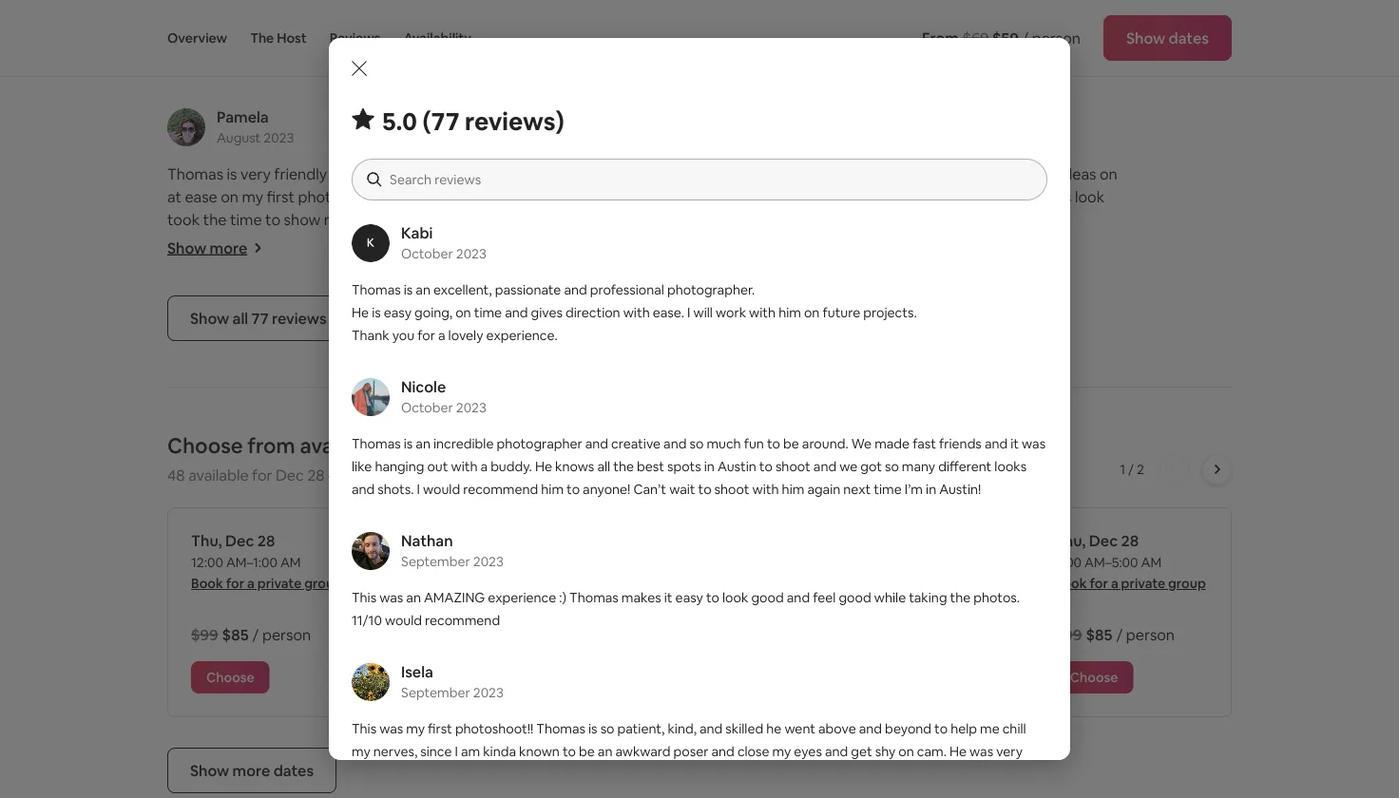 Task type: describe. For each thing, give the bounding box(es) containing it.
reviews
[[272, 309, 327, 328]]

is up thank
[[372, 304, 381, 321]]

to right wait
[[699, 481, 712, 498]]

lovely
[[449, 327, 484, 344]]

availability button
[[404, 0, 472, 76]]

my up motivating
[[352, 744, 371, 761]]

1 book for a private group from the left
[[623, 575, 774, 592]]

reviews)
[[465, 106, 565, 137]]

am inside the thomas is very  friendly and experienced and he really put me at ease on my first photo shoot. i just moved to austin. he took the time to show me some of the photos as we went, always did his best to get me at my best angles and power poses, and was kind enough to tell me about great places to eat and live in austin. i am really happy i booked this experience and highly recommend it :-)
[[324, 278, 345, 298]]

he down help
[[950, 744, 967, 761]]

cam.
[[918, 744, 947, 761]]

reviews
[[330, 29, 381, 47]]

me up enough
[[346, 233, 369, 252]]

group for thu, dec 28 12:00 am–1:00 am book for a private group
[[305, 575, 342, 592]]

fun
[[744, 436, 765, 453]]

1 horizontal spatial so
[[690, 436, 704, 453]]

highly
[[657, 789, 696, 799]]

my up the cool at the right
[[773, 744, 792, 761]]

book for thu, dec 28 4:00 am–5:00 am book for a private group
[[1055, 575, 1088, 592]]

nathan september 2023
[[401, 531, 504, 571]]

:)
[[559, 590, 567, 607]]

passionate
[[495, 282, 561, 299]]

host
[[277, 29, 307, 47]]

for inside thu, dec 28 1:00 am–2:00 am book for a private group
[[442, 575, 461, 592]]

me up happy
[[409, 255, 431, 275]]

the host button
[[250, 0, 307, 76]]

show for show more dates
[[190, 761, 229, 781]]

from
[[923, 28, 960, 48]]

3 group from the left
[[737, 575, 774, 592]]

earth!
[[618, 789, 655, 799]]

he inside this was my first photoshoot!! thomas is so patient, kind, and skilled he went above and beyond to help me chill my nerves, since i am kinda known to be an awkward poser and close my eyes and get shy on cam. he was very motivating got all the right angles. he offered good tips  and gave me cool ideas for clothing and  best of all did not feel rush at all. he was on time too, down to earth! highly recommend. quick turn around on photos and the link
[[767, 721, 782, 738]]

really up 'your' on the right top
[[979, 164, 1016, 184]]

0 vertical spatial at
[[167, 187, 182, 206]]

to right places
[[569, 255, 584, 275]]

he inside thomas is an excellent, passionate and professional photographer. he is easy going, on time and gives direction with ease. i will work with him on future projects. thank you for a lovely experience.
[[352, 304, 369, 321]]

to down fun
[[760, 458, 773, 476]]

nicole image
[[352, 379, 390, 417]]

28 for thu, dec 28 4:00 am–5:00 am book for a private group
[[1122, 531, 1140, 551]]

photos inside the thomas is very  friendly and experienced and he really put me at ease on my first photo shoot. i just moved to austin. he took the time to show me some of the photos as we went, always did his best to get me at my best angles and power poses, and was kind enough to tell me about great places to eat and live in austin. i am really happy i booked this experience and highly recommend it :-)
[[437, 210, 486, 229]]

next
[[844, 481, 871, 498]]

thomas inside this was my first photoshoot!! thomas is so patient, kind, and skilled he went above and beyond to help me chill my nerves, since i am kinda known to be an awkward poser and close my eyes and get shy on cam. he was very motivating got all the right angles. he offered good tips  and gave me cool ideas for clothing and  best of all did not feel rush at all. he was on time too, down to earth! highly recommend. quick turn around on photos and the link
[[537, 721, 586, 738]]

1 horizontal spatial available
[[300, 432, 386, 459]]

we inside the thomas is very  friendly and experienced and he really put me at ease on my first photo shoot. i just moved to austin. he took the time to show me some of the photos as we went, always did his best to get me at my best angles and power poses, and was kind enough to tell me about great places to eat and live in austin. i am really happy i booked this experience and highly recommend it :-)
[[508, 210, 529, 229]]

shots.
[[378, 481, 414, 498]]

really down tell
[[349, 278, 386, 298]]

him down around.
[[782, 481, 805, 498]]

1
[[1121, 461, 1126, 478]]

great!
[[708, 210, 749, 229]]

some inside thomas is really amazing. he has some really good ideas on using lighting and backgrounds to make your photos look great! i'd definitely do it again with him.
[[937, 164, 976, 184]]

incredible
[[434, 436, 494, 453]]

september for isela
[[401, 685, 471, 702]]

28 for thu, dec 28 1:00 am–2:00 am book for a private group
[[474, 531, 491, 551]]

and down like
[[352, 481, 375, 498]]

12:00
[[191, 554, 223, 572]]

recommend inside the thomas is very  friendly and experienced and he really put me at ease on my first photo shoot. i just moved to austin. he took the time to show me some of the photos as we went, always did his best to get me at my best angles and power poses, and was kind enough to tell me about great places to eat and live in austin. i am really happy i booked this experience and highly recommend it :-)
[[323, 301, 409, 320]]

recommend inside thomas is an incredible photographer and creative  and so much fun to be around. we made fast friends and it was like hanging out with a buddy. he knows all the best spots in austin to shoot and we got so many different looks and shots. i would recommend him to anyone! can't wait to shoot with him again next time i'm in austin!
[[463, 481, 539, 498]]

show for show all 77 reviews
[[190, 309, 229, 328]]

be inside thomas is an incredible photographer and creative  and so much fun to be around. we made fast friends and it was like hanging out with a buddy. he knows all the best spots in austin to shoot and we got so many different looks and shots. i would recommend him to anyone! can't wait to shoot with him again next time i'm in austin!
[[784, 436, 800, 453]]

buddy.
[[491, 458, 532, 476]]

got inside this was my first photoshoot!! thomas is so patient, kind, and skilled he went above and beyond to help me chill my nerves, since i am kinda known to be an awkward poser and close my eyes and get shy on cam. he was very motivating got all the right angles. he offered good tips  and gave me cool ideas for clothing and  best of all did not feel rush at all. he was on time too, down to earth! highly recommend. quick turn around on photos and the link
[[421, 767, 442, 784]]

and right tips on the bottom of page
[[692, 767, 715, 784]]

to down offered
[[602, 789, 615, 799]]

a right makes
[[680, 575, 687, 592]]

close
[[738, 744, 770, 761]]

thank
[[352, 327, 390, 344]]

live
[[223, 278, 247, 298]]

known
[[519, 744, 560, 761]]

nerves,
[[374, 744, 418, 761]]

time inside the thomas is very  friendly and experienced and he really put me at ease on my first photo shoot. i just moved to austin. he took the time to show me some of the photos as we went, always did his best to get me at my best angles and power poses, and was kind enough to tell me about great places to eat and live in austin. i am really happy i booked this experience and highly recommend it :-)
[[230, 210, 262, 229]]

to down show
[[300, 233, 315, 252]]

on inside thomas is really amazing. he has some really good ideas on using lighting and backgrounds to make your photos look great! i'd definitely do it again with him.
[[1100, 164, 1118, 184]]

experienced
[[360, 164, 448, 184]]

quick
[[780, 789, 815, 799]]

a left taking on the right of page
[[896, 575, 903, 592]]

show all 77 reviews link
[[167, 296, 350, 341]]

$85 for thu, dec 28 12:00 am–1:00 am book for a private group
[[222, 625, 249, 645]]

$59
[[993, 28, 1019, 48]]

this
[[500, 278, 526, 298]]

this for nathan
[[352, 590, 377, 607]]

person right $59
[[1033, 28, 1081, 48]]

for inside thu, dec 28 12:00 am–1:00 am book for a private group
[[226, 575, 245, 592]]

kind,
[[668, 721, 697, 738]]

fast
[[913, 436, 937, 453]]

was down the right
[[462, 789, 485, 799]]

i down enough
[[317, 278, 320, 298]]

experience inside this was an amazing experience :) thomas makes it easy to look good and feel good while taking the photos. 11/10 would recommend
[[488, 590, 557, 607]]

me right put
[[570, 164, 592, 184]]

thomas for thomas is very  friendly and experienced and he really put me at ease on my first photo shoot. i just moved to austin. he took the time to show me some of the photos as we went, always did his best to get me at my best angles and power poses, and was kind enough to tell me about great places to eat and live in austin. i am really happy i booked this experience and highly recommend it :-)
[[167, 164, 224, 184]]

for inside thomas is an excellent, passionate and professional photographer. he is easy going, on time and gives direction with ease. i will work with him on future projects. thank you for a lovely experience.
[[418, 327, 436, 344]]

got inside thomas is an incredible photographer and creative  and so much fun to be around. we made fast friends and it was like hanging out with a buddy. he knows all the best spots in austin to shoot and we got so many different looks and shots. i would recommend him to anyone! can't wait to shoot with him again next time i'm in austin!
[[861, 458, 882, 476]]

him down knows
[[541, 481, 564, 498]]

and up knows
[[586, 436, 609, 453]]

i inside thomas is an incredible photographer and creative  and so much fun to be around. we made fast friends and it was like hanging out with a buddy. he knows all the best spots in austin to shoot and we got so many different looks and shots. i would recommend him to anyone! can't wait to shoot with him again next time i'm in austin!
[[417, 481, 420, 498]]

really left put
[[502, 164, 539, 184]]

this was my first photoshoot!! thomas is so patient, kind, and skilled he went above and beyond to help me chill my nerves, since i am kinda known to be an awkward poser and close my eyes and get shy on cam. he was very motivating got all the right angles. he offered good tips  and gave me cool ideas for clothing and  best of all did not feel rush at all. he was on time too, down to earth! highly recommend. quick turn around on photos and the link
[[352, 721, 1044, 799]]

to right known
[[563, 744, 576, 761]]

and down cam.
[[911, 767, 934, 784]]

0 horizontal spatial shoot
[[715, 481, 750, 498]]

future
[[823, 304, 861, 321]]

am–2:00
[[435, 554, 488, 572]]

am inside this was my first photoshoot!! thomas is so patient, kind, and skilled he went above and beyond to help me chill my nerves, since i am kinda known to be an awkward poser and close my eyes and get shy on cam. he was very motivating got all the right angles. he offered good tips  and gave me cool ideas for clothing and  best of all did not feel rush at all. he was on time too, down to earth! highly recommend. quick turn around on photos and the link
[[461, 744, 480, 761]]

from $69 $59 / person
[[923, 28, 1081, 48]]

and right eat
[[194, 278, 220, 298]]

has
[[910, 164, 934, 184]]

my up his
[[242, 187, 264, 206]]

dec for thu, dec 28 1:00 am–2:00 am book for a private group
[[442, 531, 470, 551]]

best inside thomas is an incredible photographer and creative  and so much fun to be around. we made fast friends and it was like hanging out with a buddy. he knows all the best spots in austin to shoot and we got so many different looks and shots. i would recommend him to anyone! can't wait to shoot with him again next time i'm in austin!
[[637, 458, 665, 476]]

$85 for thu, dec 28 4:00 am–5:00 am book for a private group
[[1086, 625, 1113, 645]]

is for amazing.
[[767, 164, 777, 184]]

show more dates link
[[167, 748, 337, 794]]

person for thu, dec 28 12:00 am–1:00 am book for a private group
[[262, 625, 311, 645]]

1 vertical spatial austin.
[[265, 278, 313, 298]]

best inside this was my first photoshoot!! thomas is so patient, kind, and skilled he went above and beyond to help me chill my nerves, since i am kinda known to be an awkward poser and close my eyes and get shy on cam. he was very motivating got all the right angles. he offered good tips  and gave me cool ideas for clothing and  best of all did not feel rush at all. he was on time too, down to earth! highly recommend. quick turn around on photos and the link
[[937, 767, 965, 784]]

was inside this was an amazing experience :) thomas makes it easy to look good and feel good while taking the photos. 11/10 would recommend
[[380, 590, 403, 607]]

and up gave
[[712, 744, 735, 761]]

2023 for isela
[[473, 685, 504, 702]]

went,
[[532, 210, 571, 229]]

private for thu, dec 28 12:00 am–1:00 am book for a private group
[[258, 575, 302, 592]]

experience inside the thomas is very  friendly and experienced and he really put me at ease on my first photo shoot. i just moved to austin. he took the time to show me some of the photos as we went, always did his best to get me at my best angles and power poses, and was kind enough to tell me about great places to eat and live in austin. i am really happy i booked this experience and highly recommend it :-)
[[167, 301, 246, 320]]

enough
[[309, 255, 362, 275]]

really up lighting
[[781, 164, 818, 184]]

book for thu, dec 28 1:00 am–2:00 am book for a private group
[[407, 575, 439, 592]]

with down professional
[[624, 304, 650, 321]]

the inside thomas is an incredible photographer and creative  and so much fun to be around. we made fast friends and it was like hanging out with a buddy. he knows all the best spots in austin to shoot and we got so many different looks and shots. i would recommend him to anyone! can't wait to shoot with him again next time i'm in austin!
[[614, 458, 634, 476]]

chill
[[1003, 721, 1027, 738]]

it inside thomas is an incredible photographer and creative  and so much fun to be around. we made fast friends and it was like hanging out with a buddy. he knows all the best spots in austin to shoot and we got so many different looks and shots. i would recommend him to anyone! can't wait to shoot with him again next time i'm in austin!
[[1011, 436, 1020, 453]]

$85 for thu, dec 28 1:00 am–2:00 am book for a private group
[[438, 625, 465, 645]]

booked
[[443, 278, 497, 298]]

and up moved
[[451, 164, 478, 184]]

more for show more dates
[[233, 761, 270, 781]]

easy inside thomas is an excellent, passionate and professional photographer. he is easy going, on time and gives direction with ease. i will work with him on future projects. thank you for a lovely experience.
[[384, 304, 412, 321]]

and down help
[[957, 789, 981, 799]]

show
[[284, 210, 321, 229]]

him inside thomas is an excellent, passionate and professional photographer. he is easy going, on time and gives direction with ease. i will work with him on future projects. thank you for a lovely experience.
[[779, 304, 802, 321]]

angles
[[449, 233, 494, 252]]

spots
[[668, 458, 702, 476]]

an for excellent,
[[416, 282, 431, 299]]

he inside thomas is really amazing. he has some really good ideas on using lighting and backgrounds to make your photos look great! i'd definitely do it again with him.
[[887, 164, 907, 184]]

4 book for a private group link from the left
[[839, 575, 991, 592]]

some inside the thomas is very  friendly and experienced and he really put me at ease on my first photo shoot. i just moved to austin. he took the time to show me some of the photos as we went, always did his best to get me at my best angles and power poses, and was kind enough to tell me about great places to eat and live in austin. i am really happy i booked this experience and highly recommend it :-)
[[350, 210, 388, 229]]

time inside this was my first photoshoot!! thomas is so patient, kind, and skilled he went above and beyond to help me chill my nerves, since i am kinda known to be an awkward poser and close my eyes and get shy on cam. he was very motivating got all the right angles. he offered good tips  and gave me cool ideas for clothing and  best of all did not feel rush at all. he was on time too, down to earth! highly recommend. quick turn around on photos and the link
[[507, 789, 535, 799]]

28 for thu, dec 28 12:00 am–1:00 am book for a private group
[[258, 531, 275, 551]]

as
[[489, 210, 505, 229]]

kabi october 2023
[[401, 223, 487, 263]]

i'd
[[752, 210, 768, 229]]

with right work
[[750, 304, 776, 321]]

thomas for thomas is really amazing. he has some really good ideas on using lighting and backgrounds to make your photos look great! i'd definitely do it again with him.
[[708, 164, 764, 184]]

1 horizontal spatial shoot
[[776, 458, 811, 476]]

and up looks on the right of the page
[[985, 436, 1008, 453]]

reviews button
[[330, 0, 381, 76]]

/ for thu, dec 28 4:00 am–5:00 am book for a private group
[[1117, 625, 1123, 645]]

excellent,
[[434, 282, 492, 299]]

look inside this was an amazing experience :) thomas makes it easy to look good and feel good while taking the photos. 11/10 would recommend
[[723, 590, 749, 607]]

to up as at the left of page
[[478, 187, 494, 206]]

is inside this was my first photoshoot!! thomas is so patient, kind, and skilled he went above and beyond to help me chill my nerves, since i am kinda known to be an awkward poser and close my eyes and get shy on cam. he was very motivating got all the right angles. he offered good tips  and gave me cool ideas for clothing and  best of all did not feel rush at all. he was on time too, down to earth! highly recommend. quick turn around on photos and the link
[[589, 721, 598, 738]]

i up )
[[436, 278, 440, 298]]

$99 $85 / person for thu, dec 28 12:00 am–1:00 am book for a private group
[[191, 625, 311, 645]]

made
[[875, 436, 910, 453]]

get inside this was my first photoshoot!! thomas is so patient, kind, and skilled he went above and beyond to help me chill my nerves, since i am kinda known to be an awkward poser and close my eyes and get shy on cam. he was very motivating got all the right angles. he offered good tips  and gave me cool ideas for clothing and  best of all did not feel rush at all. he was on time too, down to earth! highly recommend. quick turn around on photos and the link
[[851, 744, 873, 761]]

3 book from the left
[[623, 575, 655, 592]]

in inside the thomas is very  friendly and experienced and he really put me at ease on my first photo shoot. i just moved to austin. he took the time to show me some of the photos as we went, always did his best to get me at my best angles and power poses, and was kind enough to tell me about great places to eat and live in austin. i am really happy i booked this experience and highly recommend it :-)
[[250, 278, 262, 298]]

and down the above
[[825, 744, 849, 761]]

$99 for thu, dec 28 4:00 am–5:00 am book for a private group
[[1055, 625, 1083, 645]]

an inside this was my first photoshoot!! thomas is so patient, kind, and skilled he went above and beyond to help me chill my nerves, since i am kinda known to be an awkward poser and close my eyes and get shy on cam. he was very motivating got all the right angles. he offered good tips  and gave me cool ideas for clothing and  best of all did not feel rush at all. he was on time too, down to earth! highly recommend. quick turn around on photos and the link
[[598, 744, 613, 761]]

he inside the thomas is very  friendly and experienced and he really put me at ease on my first photo shoot. i just moved to austin. he took the time to show me some of the photos as we went, always did his best to get me at my best angles and power poses, and was kind enough to tell me about great places to eat and live in austin. i am really happy i booked this experience and highly recommend it :-)
[[548, 187, 568, 206]]

thomas for thomas is an incredible photographer and creative  and so much fun to be around. we made fast friends and it was like hanging out with a buddy. he knows all the best spots in austin to shoot and we got so many different looks and shots. i would recommend him to anyone! can't wait to shoot with him again next time i'm in austin!
[[352, 436, 401, 453]]

on inside the thomas is very  friendly and experienced and he really put me at ease on my first photo shoot. i just moved to austin. he took the time to show me some of the photos as we went, always did his best to get me at my best angles and power poses, and was kind enough to tell me about great places to eat and live in austin. i am really happy i booked this experience and highly recommend it :-)
[[221, 187, 239, 206]]

a inside thomas is an incredible photographer and creative  and so much fun to be around. we made fast friends and it was like hanging out with a buddy. he knows all the best spots in austin to shoot and we got so many different looks and shots. i would recommend him to anyone! can't wait to shoot with him again next time i'm in austin!
[[481, 458, 488, 476]]

he right the all.
[[441, 789, 459, 799]]

around.
[[803, 436, 849, 453]]

was down help
[[970, 744, 994, 761]]

48
[[167, 466, 185, 485]]

feel inside this was my first photoshoot!! thomas is so patient, kind, and skilled he went above and beyond to help me chill my nerves, since i am kinda known to be an awkward poser and close my eyes and get shy on cam. he was very motivating got all the right angles. he offered good tips  and gave me cool ideas for clothing and  best of all did not feel rush at all. he was on time too, down to earth! highly recommend. quick turn around on photos and the link
[[352, 789, 375, 799]]

for inside choose from available dates 48 available for dec 28 – 29
[[252, 466, 272, 485]]

isela
[[401, 662, 434, 682]]

and up "spots"
[[664, 436, 687, 453]]

a inside thu, dec 28 1:00 am–2:00 am book for a private group
[[463, 575, 471, 592]]

ideas inside this was my first photoshoot!! thomas is so patient, kind, and skilled he went above and beyond to help me chill my nerves, since i am kinda known to be an awkward poser and close my eyes and get shy on cam. he was very motivating got all the right angles. he offered good tips  and gave me cool ideas for clothing and  best of all did not feel rush at all. he was on time too, down to earth! highly recommend. quick turn around on photos and the link
[[802, 767, 835, 784]]

to left show
[[265, 210, 281, 229]]

dec inside choose from available dates 48 available for dec 28 – 29
[[276, 466, 304, 485]]

for inside this was my first photoshoot!! thomas is so patient, kind, and skilled he went above and beyond to help me chill my nerves, since i am kinda known to be an awkward poser and close my eyes and get shy on cam. he was very motivating got all the right angles. he offered good tips  and gave me cool ideas for clothing and  best of all did not feel rush at all. he was on time too, down to earth! highly recommend. quick turn around on photos and the link
[[837, 767, 855, 784]]

to left tell
[[365, 255, 381, 275]]

book for thu, dec 28 12:00 am–1:00 am book for a private group
[[191, 575, 223, 592]]

the down chill
[[983, 789, 1004, 799]]

1 horizontal spatial austin.
[[497, 187, 545, 206]]

2023 for nicole
[[456, 399, 487, 417]]

2023 for kabi
[[456, 245, 487, 263]]

was up the nerves,
[[380, 721, 403, 738]]

down
[[565, 789, 599, 799]]

october for nicole
[[401, 399, 453, 417]]

amazing
[[424, 590, 485, 607]]

to down knows
[[567, 481, 580, 498]]

put
[[542, 164, 566, 184]]

to left help
[[935, 721, 948, 738]]

and up 'shoot.'
[[331, 164, 357, 184]]

and up shy
[[860, 721, 883, 738]]

/ right $59
[[1023, 28, 1029, 48]]

eyes
[[794, 744, 823, 761]]

it inside the thomas is very  friendly and experienced and he really put me at ease on my first photo shoot. i just moved to austin. he took the time to show me some of the photos as we went, always did his best to get me at my best angles and power poses, and was kind enough to tell me about great places to eat and live in austin. i am really happy i booked this experience and highly recommend it :-)
[[413, 301, 422, 320]]

and up great
[[498, 233, 524, 252]]

private for thu, dec 28 1:00 am–2:00 am book for a private group
[[474, 575, 518, 592]]

since
[[421, 744, 452, 761]]

nicole october 2023
[[401, 377, 487, 417]]

show more dates
[[190, 761, 314, 781]]

i inside this was my first photoshoot!! thomas is so patient, kind, and skilled he went above and beyond to help me chill my nerves, since i am kinda known to be an awkward poser and close my eyes and get shy on cam. he was very motivating got all the right angles. he offered good tips  and gave me cool ideas for clothing and  best of all did not feel rush at all. he was on time too, down to earth! highly recommend. quick turn around on photos and the link
[[455, 744, 458, 761]]

patient,
[[618, 721, 665, 738]]

shy
[[876, 744, 896, 761]]

and up direction
[[564, 282, 587, 299]]

ease
[[185, 187, 218, 206]]

he inside thomas is an incredible photographer and creative  and so much fun to be around. we made fast friends and it was like hanging out with a buddy. he knows all the best spots in austin to shoot and we got so many different looks and shots. i would recommend him to anyone! can't wait to shoot with him again next time i'm in austin!
[[535, 458, 553, 476]]

again inside thomas is really amazing. he has some really good ideas on using lighting and backgrounds to make your photos look great! i'd definitely do it again with him.
[[875, 210, 913, 229]]

to right fun
[[767, 436, 781, 453]]

a inside thomas is an excellent, passionate and professional photographer. he is easy going, on time and gives direction with ease. i will work with him on future projects. thank you for a lovely experience.
[[438, 327, 446, 344]]

and inside thomas is really amazing. he has some really good ideas on using lighting and backgrounds to make your photos look great! i'd definitely do it again with him.
[[804, 187, 830, 206]]

offered
[[583, 767, 628, 784]]

more for show more
[[210, 238, 248, 258]]

person for thu, dec 28 4:00 am–5:00 am book for a private group
[[1127, 625, 1176, 645]]

group for thu, dec 28 4:00 am–5:00 am book for a private group
[[1169, 575, 1207, 592]]

first inside the thomas is very  friendly and experienced and he really put me at ease on my first photo shoot. i just moved to austin. he took the time to show me some of the photos as we went, always did his best to get me at my best angles and power poses, and was kind enough to tell me about great places to eat and live in austin. i am really happy i booked this experience and highly recommend it :-)
[[267, 187, 295, 206]]

friends
[[940, 436, 982, 453]]

my up the nerves,
[[406, 721, 425, 738]]

gave
[[718, 767, 748, 784]]

to inside thomas is really amazing. he has some really good ideas on using lighting and backgrounds to make your photos look great! i'd definitely do it again with him.
[[928, 187, 943, 206]]

many
[[902, 458, 936, 476]]

turn
[[818, 789, 844, 799]]

book for a private group link for thu, dec 28 1:00 am–2:00 am book for a private group
[[407, 575, 558, 592]]

of inside this was my first photoshoot!! thomas is so patient, kind, and skilled he went above and beyond to help me chill my nerves, since i am kinda known to be an awkward poser and close my eyes and get shy on cam. he was very motivating got all the right angles. he offered good tips  and gave me cool ideas for clothing and  best of all did not feel rush at all. he was on time too, down to earth! highly recommend. quick turn around on photos and the link
[[967, 767, 980, 784]]

i left just in the top of the page
[[391, 187, 395, 206]]

an for incredible
[[416, 436, 431, 453]]

isela september 2023
[[401, 662, 504, 702]]

the left the right
[[461, 767, 482, 784]]

4 private from the left
[[906, 575, 950, 592]]

book for a private group link for thu, dec 28 4:00 am–5:00 am book for a private group
[[1055, 575, 1207, 592]]

show for show dates
[[1127, 28, 1166, 48]]

Search reviews, Press 'Enter' to search text field
[[390, 170, 1029, 189]]

with down austin
[[753, 481, 779, 498]]

show dates link
[[1104, 15, 1233, 61]]

out
[[427, 458, 448, 476]]

just
[[398, 187, 423, 206]]

went
[[785, 721, 816, 738]]

while
[[875, 590, 907, 607]]

ideas inside thomas is really amazing. he has some really good ideas on using lighting and backgrounds to make your photos look great! i'd definitely do it again with him.
[[1060, 164, 1097, 184]]

thu, for thu, dec 28 12:00 am–1:00 am book for a private group
[[191, 531, 222, 551]]

/ for thu, dec 28 1:00 am–2:00 am book for a private group
[[469, 625, 475, 645]]

dates inside choose from available dates 48 available for dec 28 – 29
[[390, 432, 446, 459]]

to inside this was an amazing experience :) thomas makes it easy to look good and feel good while taking the photos. 11/10 would recommend
[[707, 590, 720, 607]]

very inside this was my first photoshoot!! thomas is so patient, kind, and skilled he went above and beyond to help me chill my nerves, since i am kinda known to be an awkward poser and close my eyes and get shy on cam. he was very motivating got all the right angles. he offered good tips  and gave me cool ideas for clothing and  best of all did not feel rush at all. he was on time too, down to earth! highly recommend. quick turn around on photos and the link
[[997, 744, 1023, 761]]

feel inside this was an amazing experience :) thomas makes it easy to look good and feel good while taking the photos. 11/10 would recommend
[[813, 590, 836, 607]]

at inside this was my first photoshoot!! thomas is so patient, kind, and skilled he went above and beyond to help me chill my nerves, since i am kinda known to be an awkward poser and close my eyes and get shy on cam. he was very motivating got all the right angles. he offered good tips  and gave me cool ideas for clothing and  best of all did not feel rush at all. he was on time too, down to earth! highly recommend. quick turn around on photos and the link
[[407, 789, 419, 799]]

me down close
[[751, 767, 770, 784]]



Task type: vqa. For each thing, say whether or not it's contained in the screenshot.
all within thomas is an incredible photographer and creative  and so much fun to be around. we made fast friends and it was like hanging out with a buddy. he knows all the best spots in austin to shoot and we got so many different looks and shots. i would recommend him to anyone! can't wait to shoot with him again next time i'm in austin!
yes



Task type: locate. For each thing, give the bounding box(es) containing it.
get up enough
[[319, 233, 343, 252]]

all up anyone!
[[598, 458, 611, 476]]

time down angles.
[[507, 789, 535, 799]]

dec up am–2:00
[[442, 531, 470, 551]]

0 horizontal spatial very
[[241, 164, 271, 184]]

show inside list
[[167, 238, 207, 258]]

0 vertical spatial first
[[267, 187, 295, 206]]

we right as at the left of page
[[508, 210, 529, 229]]

kinda
[[483, 744, 516, 761]]

some
[[937, 164, 976, 184], [350, 210, 388, 229]]

0 vertical spatial ideas
[[1060, 164, 1097, 184]]

0 horizontal spatial available
[[188, 466, 249, 485]]

overview button
[[167, 0, 227, 76]]

too,
[[538, 789, 562, 799]]

/ down the am–1:00
[[253, 625, 259, 645]]

thomas inside thomas is an incredible photographer and creative  and so much fun to be around. we made fast friends and it was like hanging out with a buddy. he knows all the best spots in austin to shoot and we got so many different looks and shots. i would recommend him to anyone! can't wait to shoot with him again next time i'm in austin!
[[352, 436, 401, 453]]

group inside thu, dec 28 12:00 am–1:00 am book for a private group
[[305, 575, 342, 592]]

2023 up booked
[[456, 245, 487, 263]]

did inside the thomas is very  friendly and experienced and he really put me at ease on my first photo shoot. i just moved to austin. he took the time to show me some of the photos as we went, always did his best to get me at my best angles and power poses, and was kind enough to tell me about great places to eat and live in austin. i am really happy i booked this experience and highly recommend it :-)
[[217, 233, 239, 252]]

0 horizontal spatial in
[[250, 278, 262, 298]]

3 $85 from the left
[[1086, 625, 1113, 645]]

good inside this was my first photoshoot!! thomas is so patient, kind, and skilled he went above and beyond to help me chill my nerves, since i am kinda known to be an awkward poser and close my eyes and get shy on cam. he was very motivating got all the right angles. he offered good tips  and gave me cool ideas for clothing and  best of all did not feel rush at all. he was on time too, down to earth! highly recommend. quick turn around on photos and the link
[[631, 767, 664, 784]]

$99 up isela
[[407, 625, 434, 645]]

all inside thomas is an incredible photographer and creative  and so much fun to be around. we made fast friends and it was like hanging out with a buddy. he knows all the best spots in austin to shoot and we got so many different looks and shots. i would recommend him to anyone! can't wait to shoot with him again next time i'm in austin!
[[598, 458, 611, 476]]

1 vertical spatial he
[[767, 721, 782, 738]]

0 vertical spatial in
[[250, 278, 262, 298]]

0 vertical spatial experience
[[167, 301, 246, 320]]

1 vertical spatial look
[[723, 590, 749, 607]]

best up kind
[[265, 233, 297, 252]]

1 horizontal spatial got
[[861, 458, 882, 476]]

0 horizontal spatial would
[[385, 612, 422, 630]]

0 horizontal spatial look
[[723, 590, 749, 607]]

shoot down around.
[[776, 458, 811, 476]]

was inside the thomas is very  friendly and experienced and he really put me at ease on my first photo shoot. i just moved to austin. he took the time to show me some of the photos as we went, always did his best to get me at my best angles and power poses, and was kind enough to tell me about great places to eat and live in austin. i am really happy i booked this experience and highly recommend it :-)
[[245, 255, 273, 275]]

dec inside thu, dec 28 4:00 am–5:00 am book for a private group
[[1090, 531, 1119, 551]]

1 horizontal spatial we
[[840, 458, 858, 476]]

feel
[[813, 590, 836, 607], [352, 789, 375, 799]]

with
[[916, 210, 947, 229], [624, 304, 650, 321], [750, 304, 776, 321], [451, 458, 478, 476], [753, 481, 779, 498]]

0 vertical spatial would
[[423, 481, 460, 498]]

is up offered
[[589, 721, 598, 738]]

moved
[[426, 187, 475, 206]]

pamela august 2023
[[217, 107, 294, 146]]

2 vertical spatial photos
[[911, 789, 955, 799]]

at up tell
[[372, 233, 386, 252]]

1 horizontal spatial in
[[704, 458, 715, 476]]

2023 inside nicole october 2023
[[456, 399, 487, 417]]

0 horizontal spatial at
[[167, 187, 182, 206]]

recommend inside this was an amazing experience :) thomas makes it easy to look good and feel good while taking the photos. 11/10 would recommend
[[425, 612, 500, 630]]

thu, inside thu, dec 28 12:00 am–1:00 am book for a private group
[[191, 531, 222, 551]]

2 am from the left
[[491, 554, 512, 572]]

2 horizontal spatial photos
[[1023, 187, 1072, 206]]

would inside this was an amazing experience :) thomas makes it easy to look good and feel good while taking the photos. 11/10 would recommend
[[385, 612, 422, 630]]

this was an amazing experience :) thomas makes it easy to look good and feel good while taking the photos. 11/10 would recommend
[[352, 590, 1021, 630]]

am left the kinda
[[461, 744, 480, 761]]

was up 11/10
[[380, 590, 403, 607]]

all down since
[[445, 767, 458, 784]]

and left while
[[787, 590, 810, 607]]

1 private from the left
[[258, 575, 302, 592]]

0 horizontal spatial of
[[392, 210, 407, 229]]

the down ease
[[203, 210, 227, 229]]

1 thu, from the left
[[191, 531, 222, 551]]

3 thu, from the left
[[1055, 531, 1086, 551]]

1 vertical spatial in
[[704, 458, 715, 476]]

0 horizontal spatial book for a private group
[[623, 575, 774, 592]]

available up 29
[[300, 432, 386, 459]]

0 vertical spatial feel
[[813, 590, 836, 607]]

1 vertical spatial easy
[[676, 590, 704, 607]]

you
[[392, 327, 415, 344]]

experience.
[[487, 327, 558, 344]]

$99 down 12:00
[[191, 625, 218, 645]]

3 private from the left
[[690, 575, 734, 592]]

like
[[352, 458, 372, 476]]

am for thu, dec 28 12:00 am–1:00 am book for a private group
[[280, 554, 301, 572]]

2023 inside kabi october 2023
[[456, 245, 487, 263]]

he up down in the left of the page
[[563, 767, 580, 784]]

1 $99 $85 / person from the left
[[191, 625, 311, 645]]

am for thu, dec 28 4:00 am–5:00 am book for a private group
[[1142, 554, 1162, 572]]

private left photos.
[[906, 575, 950, 592]]

0 vertical spatial recommend
[[323, 301, 409, 320]]

september for nathan
[[401, 554, 471, 571]]

is for friendly
[[227, 164, 237, 184]]

1 vertical spatial dates
[[390, 432, 446, 459]]

with inside thomas is really amazing. he has some really good ideas on using lighting and backgrounds to make your photos look great! i'd definitely do it again with him.
[[916, 210, 947, 229]]

lighting
[[748, 187, 800, 206]]

1 horizontal spatial first
[[428, 721, 453, 738]]

am right 'am–5:00'
[[1142, 554, 1162, 572]]

2 vertical spatial recommend
[[425, 612, 500, 630]]

best up about
[[414, 233, 446, 252]]

a inside thu, dec 28 4:00 am–5:00 am book for a private group
[[1112, 575, 1119, 592]]

is inside thomas is an incredible photographer and creative  and so much fun to be around. we made fast friends and it was like hanging out with a buddy. he knows all the best spots in austin to shoot and we got so many different looks and shots. i would recommend him to anyone! can't wait to shoot with him again next time i'm in austin!
[[404, 436, 413, 453]]

0 horizontal spatial feel
[[352, 789, 375, 799]]

best up can't
[[637, 458, 665, 476]]

2 book for a private group link from the left
[[407, 575, 558, 592]]

thomas inside the thomas is very  friendly and experienced and he really put me at ease on my first photo shoot. i just moved to austin. he took the time to show me some of the photos as we went, always did his best to get me at my best angles and power poses, and was kind enough to tell me about great places to eat and live in austin. i am really happy i booked this experience and highly recommend it :-)
[[167, 164, 224, 184]]

person for thu, dec 28 1:00 am–2:00 am book for a private group
[[478, 625, 527, 645]]

we
[[508, 210, 529, 229], [840, 458, 858, 476]]

available
[[300, 432, 386, 459], [188, 466, 249, 485]]

2 september from the top
[[401, 685, 471, 702]]

book for a private group
[[623, 575, 774, 592], [839, 575, 991, 592]]

thomas inside this was an amazing experience :) thomas makes it easy to look good and feel good while taking the photos. 11/10 would recommend
[[570, 590, 619, 607]]

2 october from the top
[[401, 399, 453, 417]]

2023 inside nathan september 2023
[[473, 554, 504, 571]]

professional
[[590, 282, 665, 299]]

28 inside thu, dec 28 1:00 am–2:00 am book for a private group
[[474, 531, 491, 551]]

photos.
[[974, 590, 1021, 607]]

isela image
[[352, 664, 390, 702], [352, 664, 390, 702]]

shoot
[[776, 458, 811, 476], [715, 481, 750, 498]]

1 vertical spatial some
[[350, 210, 388, 229]]

me down photo
[[324, 210, 347, 229]]

/ for thu, dec 28 12:00 am–1:00 am book for a private group
[[253, 625, 259, 645]]

list containing pamela
[[160, 0, 1240, 320]]

0 vertical spatial shoot
[[776, 458, 811, 476]]

amazing.
[[821, 164, 884, 184]]

first
[[267, 187, 295, 206], [428, 721, 453, 738]]

0 vertical spatial of
[[392, 210, 407, 229]]

eat
[[167, 278, 190, 298]]

2023 up the amazing
[[473, 554, 504, 571]]

feel left while
[[813, 590, 836, 607]]

thomas for thomas is an excellent, passionate and professional photographer. he is easy going, on time and gives direction with ease. i will work with him on future projects. thank you for a lovely experience.
[[352, 282, 401, 299]]

1 horizontal spatial get
[[851, 744, 873, 761]]

dec inside thu, dec 28 12:00 am–1:00 am book for a private group
[[225, 531, 254, 551]]

group for thu, dec 28 1:00 am–2:00 am book for a private group
[[521, 575, 558, 592]]

so up "spots"
[[690, 436, 704, 453]]

power
[[528, 233, 572, 252]]

pamela image
[[167, 108, 205, 146], [167, 108, 205, 146]]

a inside thu, dec 28 12:00 am–1:00 am book for a private group
[[247, 575, 255, 592]]

september inside nathan september 2023
[[401, 554, 471, 571]]

and left highly
[[249, 301, 275, 320]]

1 horizontal spatial easy
[[676, 590, 704, 607]]

time
[[230, 210, 262, 229], [474, 304, 502, 321], [874, 481, 902, 498], [507, 789, 535, 799]]

his
[[243, 233, 262, 252]]

is for excellent,
[[404, 282, 413, 299]]

was up looks on the right of the page
[[1022, 436, 1046, 453]]

private down am–2:00
[[474, 575, 518, 592]]

1 $85 from the left
[[222, 625, 249, 645]]

an inside thomas is an excellent, passionate and professional photographer. he is easy going, on time and gives direction with ease. i will work with him on future projects. thank you for a lovely experience.
[[416, 282, 431, 299]]

dec for thu, dec 28 4:00 am–5:00 am book for a private group
[[1090, 531, 1119, 551]]

photos
[[1023, 187, 1072, 206], [437, 210, 486, 229], [911, 789, 955, 799]]

28 left –
[[307, 466, 325, 485]]

$99 $85 / person down 'am–5:00'
[[1055, 625, 1176, 645]]

1 vertical spatial again
[[808, 481, 841, 498]]

more
[[210, 238, 248, 258], [233, 761, 270, 781]]

my up tell
[[389, 233, 411, 252]]

would inside thomas is an incredible photographer and creative  and so much fun to be around. we made fast friends and it was like hanging out with a buddy. he knows all the best spots in austin to shoot and we got so many different looks and shots. i would recommend him to anyone! can't wait to shoot with him again next time i'm in austin!
[[423, 481, 460, 498]]

this up the nerves,
[[352, 721, 377, 738]]

a left lovely
[[438, 327, 446, 344]]

2 horizontal spatial so
[[885, 458, 899, 476]]

am right am–2:00
[[491, 554, 512, 572]]

anyone!
[[583, 481, 631, 498]]

private
[[258, 575, 302, 592], [474, 575, 518, 592], [690, 575, 734, 592], [906, 575, 950, 592], [1122, 575, 1166, 592]]

28 inside choose from available dates 48 available for dec 28 – 29
[[307, 466, 325, 485]]

:-
[[426, 301, 435, 320]]

5 private from the left
[[1122, 575, 1166, 592]]

$99 for thu, dec 28 12:00 am–1:00 am book for a private group
[[191, 625, 218, 645]]

2 thu, from the left
[[407, 531, 438, 551]]

show for show more
[[167, 238, 207, 258]]

2 group from the left
[[521, 575, 558, 592]]

he down 'photographer'
[[535, 458, 553, 476]]

1 horizontal spatial $99
[[407, 625, 434, 645]]

thu, for thu, dec 28 1:00 am–2:00 am book for a private group
[[407, 531, 438, 551]]

very down chill
[[997, 744, 1023, 761]]

using
[[708, 187, 745, 206]]

can't
[[634, 481, 667, 498]]

1 vertical spatial got
[[421, 767, 442, 784]]

clothing
[[858, 767, 908, 784]]

book down 1:00
[[407, 575, 439, 592]]

photos inside thomas is really amazing. he has some really good ideas on using lighting and backgrounds to make your photos look great! i'd definitely do it again with him.
[[1023, 187, 1072, 206]]

0 vertical spatial got
[[861, 458, 882, 476]]

easy inside this was an amazing experience :) thomas makes it easy to look good and feel good while taking the photos. 11/10 would recommend
[[676, 590, 704, 607]]

did inside this was my first photoshoot!! thomas is so patient, kind, and skilled he went above and beyond to help me chill my nerves, since i am kinda known to be an awkward poser and close my eyes and get shy on cam. he was very motivating got all the right angles. he offered good tips  and gave me cool ideas for clothing and  best of all did not feel rush at all. he was on time too, down to earth! highly recommend. quick turn around on photos and the link
[[999, 767, 1019, 784]]

and up "live"
[[216, 255, 242, 275]]

got down the we
[[861, 458, 882, 476]]

0 vertical spatial am
[[324, 278, 345, 298]]

1 this from the top
[[352, 590, 377, 607]]

so inside this was my first photoshoot!! thomas is so patient, kind, and skilled he went above and beyond to help me chill my nerves, since i am kinda known to be an awkward poser and close my eyes and get shy on cam. he was very motivating got all the right angles. he offered good tips  and gave me cool ideas for clothing and  best of all did not feel rush at all. he was on time too, down to earth! highly recommend. quick turn around on photos and the link
[[601, 721, 615, 738]]

am
[[324, 278, 345, 298], [461, 744, 480, 761]]

1 vertical spatial experience
[[488, 590, 557, 607]]

is inside the thomas is very  friendly and experienced and he really put me at ease on my first photo shoot. i just moved to austin. he took the time to show me some of the photos as we went, always did his best to get me at my best angles and power poses, and was kind enough to tell me about great places to eat and live in austin. i am really happy i booked this experience and highly recommend it :-)
[[227, 164, 237, 184]]

we
[[852, 436, 872, 453]]

october for kabi
[[401, 245, 453, 263]]

this for isela
[[352, 721, 377, 738]]

2 book for a private group from the left
[[839, 575, 991, 592]]

all left not
[[983, 767, 996, 784]]

1 horizontal spatial look
[[1076, 187, 1105, 206]]

0 horizontal spatial $99
[[191, 625, 218, 645]]

him.
[[950, 210, 979, 229]]

happy
[[389, 278, 433, 298]]

he down put
[[548, 187, 568, 206]]

he inside the thomas is very  friendly and experienced and he really put me at ease on my first photo shoot. i just moved to austin. he took the time to show me some of the photos as we went, always did his best to get me at my best angles and power poses, and was kind enough to tell me about great places to eat and live in austin. i am really happy i booked this experience and highly recommend it :-)
[[481, 164, 498, 184]]

1 book from the left
[[191, 575, 223, 592]]

1 horizontal spatial am
[[491, 554, 512, 572]]

is up lighting
[[767, 164, 777, 184]]

will
[[694, 304, 713, 321]]

1 september from the top
[[401, 554, 471, 571]]

0 vertical spatial september
[[401, 554, 471, 571]]

look right makes
[[723, 590, 749, 607]]

0 horizontal spatial again
[[808, 481, 841, 498]]

hanging
[[375, 458, 424, 476]]

photo
[[298, 187, 340, 206]]

0 horizontal spatial $99 $85 / person
[[191, 625, 311, 645]]

he left went
[[767, 721, 782, 738]]

knows
[[555, 458, 595, 476]]

was inside thomas is an incredible photographer and creative  and so much fun to be around. we made fast friends and it was like hanging out with a buddy. he knows all the best spots in austin to shoot and we got so many different looks and shots. i would recommend him to anyone! can't wait to shoot with him again next time i'm in austin!
[[1022, 436, 1046, 453]]

first inside this was my first photoshoot!! thomas is so patient, kind, and skilled he went above and beyond to help me chill my nerves, since i am kinda known to be an awkward poser and close my eyes and get shy on cam. he was very motivating got all the right angles. he offered good tips  and gave me cool ideas for clothing and  best of all did not feel rush at all. he was on time too, down to earth! highly recommend. quick turn around on photos and the link
[[428, 721, 453, 738]]

choose
[[167, 432, 243, 459]]

experience down eat
[[167, 301, 246, 320]]

and down around.
[[814, 458, 837, 476]]

1 horizontal spatial at
[[372, 233, 386, 252]]

he left has
[[887, 164, 907, 184]]

1 vertical spatial photos
[[437, 210, 486, 229]]

nathan
[[401, 531, 453, 551]]

0 vertical spatial look
[[1076, 187, 1105, 206]]

1 book for a private group link from the left
[[191, 575, 342, 592]]

an up offered
[[598, 744, 613, 761]]

book inside thu, dec 28 4:00 am–5:00 am book for a private group
[[1055, 575, 1088, 592]]

/ down 'am–5:00'
[[1117, 625, 1123, 645]]

the down creative
[[614, 458, 634, 476]]

and
[[331, 164, 357, 184], [451, 164, 478, 184], [804, 187, 830, 206], [498, 233, 524, 252], [216, 255, 242, 275], [194, 278, 220, 298], [564, 282, 587, 299], [249, 301, 275, 320], [505, 304, 528, 321], [586, 436, 609, 453], [664, 436, 687, 453], [985, 436, 1008, 453], [814, 458, 837, 476], [352, 481, 375, 498], [787, 590, 810, 607], [700, 721, 723, 738], [860, 721, 883, 738], [712, 744, 735, 761], [825, 744, 849, 761], [692, 767, 715, 784], [911, 767, 934, 784], [957, 789, 981, 799]]

0 vertical spatial this
[[352, 590, 377, 607]]

book inside thu, dec 28 12:00 am–1:00 am book for a private group
[[191, 575, 223, 592]]

he up as at the left of page
[[481, 164, 498, 184]]

photographer
[[497, 436, 583, 453]]

0 vertical spatial dates
[[1169, 28, 1210, 48]]

0 horizontal spatial ideas
[[802, 767, 835, 784]]

1 horizontal spatial some
[[937, 164, 976, 184]]

an for amazing
[[406, 590, 421, 607]]

would right 11/10
[[385, 612, 422, 630]]

0 horizontal spatial photos
[[437, 210, 486, 229]]

2023 for pamela
[[264, 129, 294, 146]]

thomas up known
[[537, 721, 586, 738]]

very
[[241, 164, 271, 184], [997, 744, 1023, 761]]

it inside thomas is really amazing. he has some really good ideas on using lighting and backgrounds to make your photos look great! i'd definitely do it again with him.
[[862, 210, 872, 229]]

1 horizontal spatial experience
[[488, 590, 557, 607]]

$99 for thu, dec 28 1:00 am–2:00 am book for a private group
[[407, 625, 434, 645]]

am inside thu, dec 28 12:00 am–1:00 am book for a private group
[[280, 554, 301, 572]]

5.0 (77 reviews)
[[382, 106, 565, 137]]

2 $99 from the left
[[407, 625, 434, 645]]

1 horizontal spatial be
[[784, 436, 800, 453]]

1 horizontal spatial book for a private group
[[839, 575, 991, 592]]

0 horizontal spatial experience
[[167, 301, 246, 320]]

book down 12:00
[[191, 575, 223, 592]]

person
[[1033, 28, 1081, 48], [262, 625, 311, 645], [478, 625, 527, 645], [1127, 625, 1176, 645]]

1 vertical spatial am
[[461, 744, 480, 761]]

the inside this was an amazing experience :) thomas makes it easy to look good and feel good while taking the photos. 11/10 would recommend
[[951, 590, 971, 607]]

photos inside this was my first photoshoot!! thomas is so patient, kind, and skilled he went above and beyond to help me chill my nerves, since i am kinda known to be an awkward poser and close my eyes and get shy on cam. he was very motivating got all the right angles. he offered good tips  and gave me cool ideas for clothing and  best of all did not feel rush at all. he was on time too, down to earth! highly recommend. quick turn around on photos and the link
[[911, 789, 955, 799]]

friendly
[[274, 164, 327, 184]]

great
[[480, 255, 517, 275]]

this inside this was my first photoshoot!! thomas is so patient, kind, and skilled he went above and beyond to help me chill my nerves, since i am kinda known to be an awkward poser and close my eyes and get shy on cam. he was very motivating got all the right angles. he offered good tips  and gave me cool ideas for clothing and  best of all did not feel rush at all. he was on time too, down to earth! highly recommend. quick turn around on photos and the link
[[352, 721, 377, 738]]

4 group from the left
[[953, 575, 991, 592]]

1 group from the left
[[305, 575, 342, 592]]

with down incredible
[[451, 458, 478, 476]]

0 vertical spatial so
[[690, 436, 704, 453]]

book for a private group link for thu, dec 28 12:00 am–1:00 am book for a private group
[[191, 575, 342, 592]]

i inside thomas is an excellent, passionate and professional photographer. he is easy going, on time and gives direction with ease. i will work with him on future projects. thank you for a lovely experience.
[[688, 304, 691, 321]]

this
[[352, 590, 377, 607], [352, 721, 377, 738]]

1 am from the left
[[280, 554, 301, 572]]

beyond
[[886, 721, 932, 738]]

ideas
[[1060, 164, 1097, 184], [802, 767, 835, 784]]

is for incredible
[[404, 436, 413, 453]]

show
[[1127, 28, 1166, 48], [167, 238, 207, 258], [190, 309, 229, 328], [190, 761, 229, 781]]

1 vertical spatial at
[[372, 233, 386, 252]]

the down just in the top of the page
[[410, 210, 433, 229]]

dates
[[1169, 28, 1210, 48], [390, 432, 446, 459], [274, 761, 314, 781]]

2 horizontal spatial $99
[[1055, 625, 1083, 645]]

2 horizontal spatial dates
[[1169, 28, 1210, 48]]

2 private from the left
[[474, 575, 518, 592]]

0 vertical spatial he
[[481, 164, 498, 184]]

i'm
[[905, 481, 923, 498]]

1:00
[[407, 554, 432, 572]]

kabi image
[[352, 224, 390, 263], [352, 224, 390, 263]]

skilled
[[726, 721, 764, 738]]

1 october from the top
[[401, 245, 453, 263]]

2 horizontal spatial thu,
[[1055, 531, 1086, 551]]

1 vertical spatial very
[[997, 744, 1023, 761]]

august
[[217, 129, 261, 146]]

thomas is really amazing. he has some really good ideas on using lighting and backgrounds to make your photos look great! i'd definitely do it again with him.
[[708, 164, 1118, 229]]

time inside thomas is an incredible photographer and creative  and so much fun to be around. we made fast friends and it was like hanging out with a buddy. he knows all the best spots in austin to shoot and we got so many different looks and shots. i would recommend him to anyone! can't wait to shoot with him again next time i'm in austin!
[[874, 481, 902, 498]]

a down the am–1:00
[[247, 575, 255, 592]]

photoshoot!!
[[455, 721, 534, 738]]

1 $99 from the left
[[191, 625, 218, 645]]

i left will
[[688, 304, 691, 321]]

ease.
[[653, 304, 685, 321]]

thomas down tell
[[352, 282, 401, 299]]

3 book for a private group link from the left
[[623, 575, 774, 592]]

0 vertical spatial more
[[210, 238, 248, 258]]

thu, for thu, dec 28 4:00 am–5:00 am book for a private group
[[1055, 531, 1086, 551]]

group inside thu, dec 28 1:00 am–2:00 am book for a private group
[[521, 575, 558, 592]]

group
[[305, 575, 342, 592], [521, 575, 558, 592], [737, 575, 774, 592], [953, 575, 991, 592], [1169, 575, 1207, 592]]

definitely
[[772, 210, 837, 229]]

1 horizontal spatial photos
[[911, 789, 955, 799]]

not
[[1022, 767, 1042, 784]]

0 horizontal spatial he
[[481, 164, 498, 184]]

austin. up as at the left of page
[[497, 187, 545, 206]]

of inside the thomas is very  friendly and experienced and he really put me at ease on my first photo shoot. i just moved to austin. he took the time to show me some of the photos as we went, always did his best to get me at my best angles and power poses, and was kind enough to tell me about great places to eat and live in austin. i am really happy i booked this experience and highly recommend it :-)
[[392, 210, 407, 229]]

this up 11/10
[[352, 590, 377, 607]]

book inside thu, dec 28 1:00 am–2:00 am book for a private group
[[407, 575, 439, 592]]

list
[[160, 0, 1240, 320]]

good inside thomas is really amazing. he has some really good ideas on using lighting and backgrounds to make your photos look great! i'd definitely do it again with him.
[[1020, 164, 1057, 184]]

0 horizontal spatial dates
[[274, 761, 314, 781]]

get inside the thomas is very  friendly and experienced and he really put me at ease on my first photo shoot. i just moved to austin. he took the time to show me some of the photos as we went, always did his best to get me at my best angles and power poses, and was kind enough to tell me about great places to eat and live in austin. i am really happy i booked this experience and highly recommend it :-)
[[319, 233, 343, 252]]

easy up you
[[384, 304, 412, 321]]

2023 inside pamela august 2023
[[264, 129, 294, 146]]

$99 $85 / person for thu, dec 28 4:00 am–5:00 am book for a private group
[[1055, 625, 1176, 645]]

and inside this was an amazing experience :) thomas makes it easy to look good and feel good while taking the photos. 11/10 would recommend
[[787, 590, 810, 607]]

2023 inside isela september 2023
[[473, 685, 504, 702]]

photos right 'your' on the right top
[[1023, 187, 1072, 206]]

backgrounds
[[833, 187, 925, 206]]

2 horizontal spatial at
[[407, 789, 419, 799]]

0 vertical spatial available
[[300, 432, 386, 459]]

october down kabi
[[401, 245, 453, 263]]

0 horizontal spatial am
[[324, 278, 345, 298]]

–
[[328, 466, 336, 485]]

kabi
[[401, 223, 433, 243]]

1 horizontal spatial would
[[423, 481, 460, 498]]

nathan image
[[352, 533, 390, 571], [352, 533, 390, 571]]

book down 4:00 on the bottom of page
[[1055, 575, 1088, 592]]

5 group from the left
[[1169, 575, 1207, 592]]

and right kind,
[[700, 721, 723, 738]]

2 horizontal spatial $99 $85 / person
[[1055, 625, 1176, 645]]

dec
[[276, 466, 304, 485], [225, 531, 254, 551], [442, 531, 470, 551], [1090, 531, 1119, 551]]

3 $99 $85 / person from the left
[[1055, 625, 1176, 645]]

(77
[[423, 106, 460, 137]]

tell
[[384, 255, 405, 275]]

3 am from the left
[[1142, 554, 1162, 572]]

/ right 1
[[1129, 461, 1135, 478]]

time inside thomas is an excellent, passionate and professional photographer. he is easy going, on time and gives direction with ease. i will work with him on future projects. thank you for a lovely experience.
[[474, 304, 502, 321]]

2 $85 from the left
[[438, 625, 465, 645]]

2 this from the top
[[352, 721, 377, 738]]

$99 $85 / person for thu, dec 28 1:00 am–2:00 am book for a private group
[[407, 625, 527, 645]]

an inside this was an amazing experience :) thomas makes it easy to look good and feel good while taking the photos. 11/10 would recommend
[[406, 590, 421, 607]]

1 vertical spatial recommend
[[463, 481, 539, 498]]

do
[[840, 210, 859, 229]]

0 horizontal spatial easy
[[384, 304, 412, 321]]

28 inside thu, dec 28 12:00 am–1:00 am book for a private group
[[258, 531, 275, 551]]

dec for thu, dec 28 12:00 am–1:00 am book for a private group
[[225, 531, 254, 551]]

1 vertical spatial available
[[188, 466, 249, 485]]

1 vertical spatial more
[[233, 761, 270, 781]]

and up the experience.
[[505, 304, 528, 321]]

$99 $85 / person down the amazing
[[407, 625, 527, 645]]

me left chill
[[981, 721, 1000, 738]]

5 book for a private group link from the left
[[1055, 575, 1207, 592]]

him
[[779, 304, 802, 321], [541, 481, 564, 498], [782, 481, 805, 498]]

in right "live"
[[250, 278, 262, 298]]

2 horizontal spatial $85
[[1086, 625, 1113, 645]]

2 vertical spatial in
[[926, 481, 937, 498]]

it
[[862, 210, 872, 229], [413, 301, 422, 320], [1011, 436, 1020, 453], [665, 590, 673, 607]]

very inside the thomas is very  friendly and experienced and he really put me at ease on my first photo shoot. i just moved to austin. he took the time to show me some of the photos as we went, always did his best to get me at my best angles and power poses, and was kind enough to tell me about great places to eat and live in austin. i am really happy i booked this experience and highly recommend it :-)
[[241, 164, 271, 184]]

again left the next
[[808, 481, 841, 498]]

we inside thomas is an incredible photographer and creative  and so much fun to be around. we made fast friends and it was like hanging out with a buddy. he knows all the best spots in austin to shoot and we got so many different looks and shots. i would recommend him to anyone! can't wait to shoot with him again next time i'm in austin!
[[840, 458, 858, 476]]

1 horizontal spatial very
[[997, 744, 1023, 761]]

it right do
[[862, 210, 872, 229]]

october inside kabi october 2023
[[401, 245, 453, 263]]

private for thu, dec 28 4:00 am–5:00 am book for a private group
[[1122, 575, 1166, 592]]

0 horizontal spatial some
[[350, 210, 388, 229]]

0 vertical spatial very
[[241, 164, 271, 184]]

0 vertical spatial some
[[937, 164, 976, 184]]

work
[[716, 304, 747, 321]]

2 book from the left
[[407, 575, 439, 592]]

0 vertical spatial october
[[401, 245, 453, 263]]

austin.
[[497, 187, 545, 206], [265, 278, 313, 298]]

for
[[418, 327, 436, 344], [252, 466, 272, 485], [226, 575, 245, 592], [442, 575, 461, 592], [658, 575, 677, 592], [874, 575, 893, 592], [1090, 575, 1109, 592], [837, 767, 855, 784]]

make
[[947, 187, 985, 206]]

thomas up like
[[352, 436, 401, 453]]

person down the amazing
[[478, 625, 527, 645]]

september down isela
[[401, 685, 471, 702]]

private inside thu, dec 28 1:00 am–2:00 am book for a private group
[[474, 575, 518, 592]]

nicole image
[[352, 379, 390, 417]]

it inside this was an amazing experience :) thomas makes it easy to look good and feel good while taking the photos. 11/10 would recommend
[[665, 590, 673, 607]]

rush
[[378, 789, 404, 799]]

book right :)
[[623, 575, 655, 592]]

29
[[339, 466, 357, 485]]

more inside the show more dates link
[[233, 761, 270, 781]]

1 horizontal spatial am
[[461, 744, 480, 761]]

0 vertical spatial easy
[[384, 304, 412, 321]]

1 horizontal spatial did
[[999, 767, 1019, 784]]

for inside thu, dec 28 4:00 am–5:00 am book for a private group
[[1090, 575, 1109, 592]]

5 book from the left
[[1055, 575, 1088, 592]]

look inside thomas is really amazing. he has some really good ideas on using lighting and backgrounds to make your photos look great! i'd definitely do it again with him.
[[1076, 187, 1105, 206]]

1 horizontal spatial of
[[967, 767, 980, 784]]

dec down from
[[276, 466, 304, 485]]

0 vertical spatial we
[[508, 210, 529, 229]]

poser
[[674, 744, 709, 761]]

book for a private group link
[[191, 575, 342, 592], [407, 575, 558, 592], [623, 575, 774, 592], [839, 575, 991, 592], [1055, 575, 1207, 592]]

0 horizontal spatial get
[[319, 233, 343, 252]]

2023 for nathan
[[473, 554, 504, 571]]

2 vertical spatial so
[[601, 721, 615, 738]]

4 book from the left
[[839, 575, 871, 592]]

again inside thomas is an incredible photographer and creative  and so much fun to be around. we made fast friends and it was like hanging out with a buddy. he knows all the best spots in austin to shoot and we got so many different looks and shots. i would recommend him to anyone! can't wait to shoot with him again next time i'm in austin!
[[808, 481, 841, 498]]

be inside this was my first photoshoot!! thomas is so patient, kind, and skilled he went above and beyond to help me chill my nerves, since i am kinda known to be an awkward poser and close my eyes and get shy on cam. he was very motivating got all the right angles. he offered good tips  and gave me cool ideas for clothing and  best of all did not feel rush at all. he was on time too, down to earth! highly recommend. quick turn around on photos and the link
[[579, 744, 595, 761]]

thu, up 12:00
[[191, 531, 222, 551]]

2 $99 $85 / person from the left
[[407, 625, 527, 645]]

easy right makes
[[676, 590, 704, 607]]

places
[[521, 255, 566, 275]]

1 horizontal spatial $99 $85 / person
[[407, 625, 527, 645]]

angles.
[[517, 767, 560, 784]]

first up since
[[428, 721, 453, 738]]

1 horizontal spatial feel
[[813, 590, 836, 607]]

1 / 2
[[1121, 461, 1145, 478]]

am for thu, dec 28 1:00 am–2:00 am book for a private group
[[491, 554, 512, 572]]

28 up the am–1:00
[[258, 531, 275, 551]]

1 vertical spatial did
[[999, 767, 1019, 784]]

2 horizontal spatial in
[[926, 481, 937, 498]]

all left 77
[[233, 309, 248, 328]]

he
[[887, 164, 907, 184], [548, 187, 568, 206], [352, 304, 369, 321], [535, 458, 553, 476], [950, 744, 967, 761], [563, 767, 580, 784], [441, 789, 459, 799]]

0 vertical spatial did
[[217, 233, 239, 252]]

3 $99 from the left
[[1055, 625, 1083, 645]]

highly
[[279, 301, 320, 320]]

dec up 'am–5:00'
[[1090, 531, 1119, 551]]



